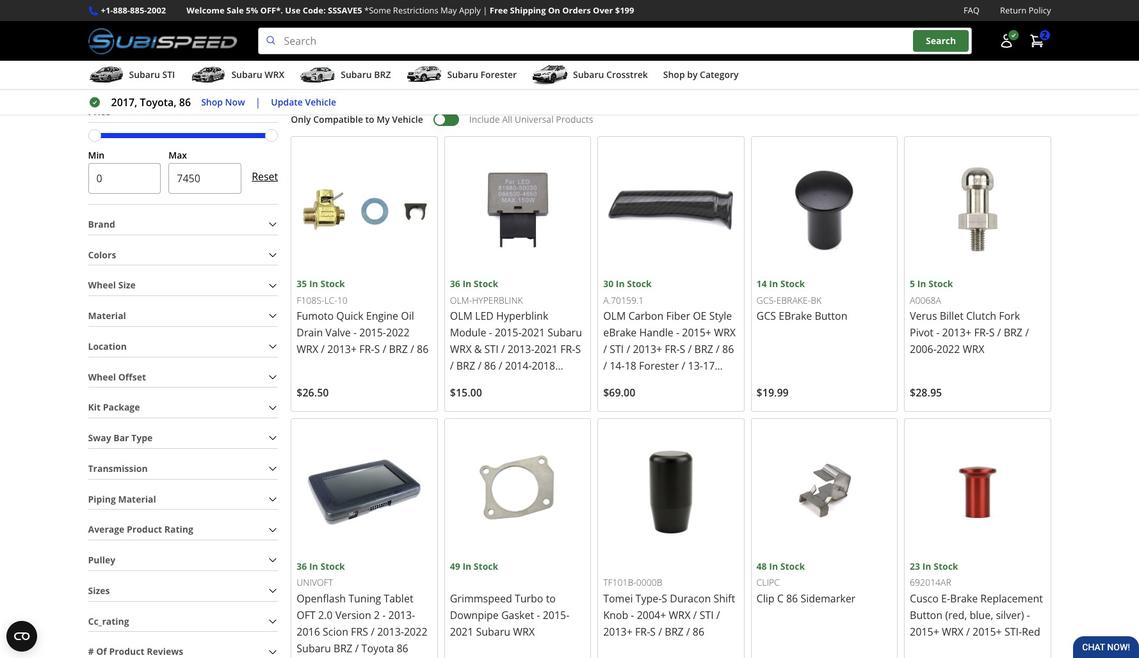 Task type: describe. For each thing, give the bounding box(es) containing it.
restrictions
[[393, 4, 438, 16]]

*some
[[364, 4, 391, 16]]

30 in stock a.70159.1 olm carbon fiber oe style ebrake handle - 2015+ wrx / sti / 2013+ fr-s / brz / 86 / 14-18 forester / 13-17 crosstrek
[[603, 278, 736, 390]]

sidemarker
[[801, 592, 856, 606]]

Min text field
[[88, 163, 161, 194]]

s inside 5 in stock a0068a verus billet clutch fork pivot - 2013+ fr-s / brz / 2006-2022 wrx
[[989, 326, 995, 340]]

2013- up toyota
[[377, 625, 404, 640]]

- inside grimmspeed turbo to downpipe gasket - 2015- 2021 subaru wrx
[[537, 609, 540, 623]]

update
[[271, 96, 303, 108]]

to for compatible
[[365, 113, 374, 126]]

0 vertical spatial material
[[88, 310, 126, 322]]

update vehicle button
[[271, 95, 336, 110]]

only compatible to my vehicle
[[291, 113, 423, 126]]

in for hyperblink
[[463, 278, 471, 290]]

692014ar
[[910, 577, 951, 589]]

wheel for wheel size
[[88, 279, 116, 292]]

price
[[88, 106, 110, 118]]

a subaru wrx thumbnail image image
[[190, 65, 226, 85]]

tf101b-0000b tomei type-s duracon shift knob - 2004+ wrx / sti / 2013+ fr-s / brz / 86
[[603, 577, 735, 640]]

2 horizontal spatial 2015+
[[973, 625, 1002, 640]]

1 horizontal spatial 2015+
[[910, 625, 939, 640]]

2021 inside grimmspeed turbo to downpipe gasket - 2015- 2021 subaru wrx
[[450, 625, 473, 640]]

olm inside 30 in stock a.70159.1 olm carbon fiber oe style ebrake handle - 2015+ wrx / sti / 2013+ fr-s / brz / 86 / 14-18 forester / 13-17 crosstrek
[[603, 309, 626, 324]]

sway bar type
[[88, 432, 153, 444]]

crosstrek inside dropdown button
[[606, 69, 648, 81]]

style
[[709, 309, 732, 324]]

2013+ inside tf101b-0000b tomei type-s duracon shift knob - 2004+ wrx / sti / 2013+ fr-s / brz / 86
[[603, 625, 633, 640]]

results
[[314, 86, 344, 98]]

in right 49 at the left bottom
[[463, 561, 471, 573]]

olm carbon fiber oe style ebrake handle - 2015+ wrx / sti / 2013+ fr-s / brz / 86 / 14-18 forester / 13-17 crosstrek image
[[603, 142, 739, 277]]

2006-
[[910, 343, 937, 357]]

injectors
[[258, 5, 292, 16]]

off*.
[[260, 4, 283, 16]]

openflash
[[297, 592, 346, 606]]

brand button
[[88, 215, 278, 235]]

+1-
[[101, 4, 113, 16]]

23 in stock 692014ar cusco e-brake replacement button (red, blue, silver) - 2015+ wrx / 2015+ sti-red
[[910, 561, 1043, 640]]

average
[[88, 524, 124, 536]]

wrx inside 23 in stock 692014ar cusco e-brake replacement button (red, blue, silver) - 2015+ wrx / 2015+ sti-red
[[942, 625, 964, 640]]

- inside the 36 in stock univoft openflash tuning tablet oft 2.0 version 2 - 2013- 2016 scion frs / 2013-2022 subaru brz / toyota 86
[[382, 609, 386, 623]]

crosstrek inside 36 in stock olm-hyperblink olm led hyperblink module - 2015-2021 subaru wrx & sti / 2013-2021 fr-s / brz / 86 / 2014-2018 forester / 2013-2017 crosstrek / 2012-2016 impreza / 2010-2014 outback
[[450, 393, 496, 407]]

& inside button
[[388, 5, 394, 16]]

1640
[[291, 86, 311, 98]]

wrx inside 5 in stock a0068a verus billet clutch fork pivot - 2013+ fr-s / brz / 2006-2022 wrx
[[963, 343, 984, 357]]

brz inside subaru brz dropdown button
[[374, 69, 391, 81]]

86 inside tf101b-0000b tomei type-s duracon shift knob - 2004+ wrx / sti / 2013+ fr-s / brz / 86
[[693, 625, 704, 640]]

1 vertical spatial material
[[118, 493, 156, 506]]

subaru inside grimmspeed turbo to downpipe gasket - 2015- 2021 subaru wrx
[[476, 625, 510, 640]]

shift
[[714, 592, 735, 606]]

2013+ inside 30 in stock a.70159.1 olm carbon fiber oe style ebrake handle - 2015+ wrx / sti / 2013+ fr-s / brz / 86 / 14-18 forester / 13-17 crosstrek
[[633, 343, 662, 357]]

sizes button
[[88, 582, 278, 602]]

subaru inside 36 in stock olm-hyperblink olm led hyperblink module - 2015-2021 subaru wrx & sti / 2013-2021 fr-s / brz / 86 / 2014-2018 forester / 2013-2017 crosstrek / 2012-2016 impreza / 2010-2014 outback
[[548, 326, 582, 340]]

on
[[548, 4, 560, 16]]

gasket
[[501, 609, 534, 623]]

$19.99
[[757, 386, 789, 400]]

forester inside subaru forester dropdown button
[[481, 69, 517, 81]]

- inside 36 in stock olm-hyperblink olm led hyperblink module - 2015-2021 subaru wrx & sti / 2013-2021 fr-s / brz / 86 / 2014-2018 forester / 2013-2017 crosstrek / 2012-2016 impreza / 2010-2014 outback
[[489, 326, 492, 340]]

oe
[[693, 309, 707, 324]]

2022 inside the 36 in stock univoft openflash tuning tablet oft 2.0 version 2 - 2013- 2016 scion frs / 2013-2022 subaru brz / toyota 86
[[404, 625, 427, 640]]

stock for ebrake-
[[780, 278, 805, 290]]

handle
[[639, 326, 673, 340]]

button image
[[999, 33, 1014, 49]]

transmission button
[[88, 460, 278, 479]]

intercoolers button
[[940, 0, 1051, 31]]

pulley button
[[88, 551, 278, 571]]

sti inside 30 in stock a.70159.1 olm carbon fiber oe style ebrake handle - 2015+ wrx / sti / 2013+ fr-s / brz / 86 / 14-18 forester / 13-17 crosstrek
[[610, 343, 624, 357]]

return policy link
[[1000, 4, 1051, 17]]

sort
[[918, 86, 936, 98]]

colors
[[88, 249, 116, 261]]

subaru right a subaru crosstrek thumbnail image in the left top of the page
[[573, 69, 604, 81]]

univoft
[[297, 577, 333, 589]]

18
[[625, 359, 636, 374]]

2002
[[147, 4, 166, 16]]

# of product reviews
[[88, 646, 183, 658]]

36 for hyperblink
[[450, 278, 460, 290]]

forester inside 36 in stock olm-hyperblink olm led hyperblink module - 2015-2021 subaru wrx & sti / 2013-2021 fr-s / brz / 86 / 2014-2018 forester / 2013-2017 crosstrek / 2012-2016 impreza / 2010-2014 outback
[[450, 376, 490, 390]]

# of product reviews button
[[88, 643, 278, 659]]

1 vertical spatial 2021
[[534, 343, 558, 357]]

0000b
[[636, 577, 662, 589]]

fumoto quick engine oil drain valve - 2015-2022 wrx / 2013+ fr-s / brz / 86 image
[[297, 142, 432, 277]]

return
[[1000, 4, 1027, 16]]

spoilers & wings
[[354, 5, 420, 16]]

cusco e-brake replacement button (red, blue, silver) - 2015+ wrx / 2015+ sti-red image
[[910, 425, 1045, 560]]

$28.95
[[910, 386, 942, 400]]

compatible
[[313, 113, 363, 126]]

button for e-
[[910, 609, 943, 623]]

location
[[88, 340, 127, 353]]

fuel injectors
[[239, 5, 292, 16]]

return policy
[[1000, 4, 1051, 16]]

Max text field
[[169, 163, 241, 194]]

2015- inside 35 in stock f108s-lc-10 fumoto quick engine oil drain valve - 2015-2022 wrx / 2013+ fr-s / brz / 86
[[359, 326, 386, 340]]

fr- inside 30 in stock a.70159.1 olm carbon fiber oe style ebrake handle - 2015+ wrx / sti / 2013+ fr-s / brz / 86 / 14-18 forester / 13-17 crosstrek
[[665, 343, 680, 357]]

fr- inside 35 in stock f108s-lc-10 fumoto quick engine oil drain valve - 2015-2022 wrx / 2013+ fr-s / brz / 86
[[359, 343, 374, 357]]

fr- inside tf101b-0000b tomei type-s duracon shift knob - 2004+ wrx / sti / 2013+ fr-s / brz / 86
[[635, 625, 650, 640]]

fiber
[[666, 309, 690, 324]]

ebrake-
[[776, 294, 811, 306]]

ebrake
[[779, 309, 812, 324]]

max
[[169, 149, 187, 161]]

by:
[[938, 86, 951, 98]]

subaru crosstrek
[[573, 69, 648, 81]]

fr- inside 5 in stock a0068a verus billet clutch fork pivot - 2013+ fr-s / brz / 2006-2022 wrx
[[974, 326, 989, 340]]

stock right 49 at the left bottom
[[474, 561, 498, 573]]

subaru crosstrek button
[[532, 63, 648, 89]]

s inside 30 in stock a.70159.1 olm carbon fiber oe style ebrake handle - 2015+ wrx / sti / 2013+ fr-s / brz / 86 / 14-18 forester / 13-17 crosstrek
[[680, 343, 685, 357]]

2013- up "2014-" on the left
[[508, 343, 534, 357]]

to for turbo
[[546, 592, 556, 606]]

wrx inside 30 in stock a.70159.1 olm carbon fiber oe style ebrake handle - 2015+ wrx / sti / 2013+ fr-s / brz / 86 / 14-18 forester / 13-17 crosstrek
[[714, 326, 736, 340]]

subaru up results
[[341, 69, 372, 81]]

rating
[[164, 524, 193, 536]]

a subaru forester thumbnail image image
[[406, 65, 442, 85]]

and
[[657, 5, 672, 16]]

sti-
[[1005, 625, 1022, 640]]

f108s-
[[297, 294, 324, 306]]

brz inside 30 in stock a.70159.1 olm carbon fiber oe style ebrake handle - 2015+ wrx / sti / 2013+ fr-s / brz / 86 / 14-18 forester / 13-17 crosstrek
[[694, 343, 713, 357]]

cc_rating
[[88, 616, 129, 628]]

2015- inside 36 in stock olm-hyperblink olm led hyperblink module - 2015-2021 subaru wrx & sti / 2013-2021 fr-s / brz / 86 / 2014-2018 forester / 2013-2017 crosstrek / 2012-2016 impreza / 2010-2014 outback
[[495, 326, 522, 340]]

price button
[[88, 103, 278, 122]]

button for bk
[[815, 309, 847, 324]]

shop now
[[201, 96, 245, 108]]

welcome sale 5% off*. use code: sssave5
[[186, 4, 362, 16]]

colors button
[[88, 246, 278, 265]]

version
[[335, 609, 371, 623]]

update vehicle
[[271, 96, 336, 108]]

- inside 23 in stock 692014ar cusco e-brake replacement button (red, blue, silver) - 2015+ wrx / 2015+ sti-red
[[1027, 609, 1030, 623]]

clipc
[[757, 577, 780, 589]]

48 in stock clipc clip c 86 sidemarker
[[757, 561, 856, 606]]

sti inside tf101b-0000b tomei type-s duracon shift knob - 2004+ wrx / sti / 2013+ fr-s / brz / 86
[[700, 609, 714, 623]]

my
[[377, 113, 390, 126]]

front
[[489, 5, 510, 16]]

13-
[[688, 359, 703, 374]]

subaru brz
[[341, 69, 391, 81]]

$69.00
[[603, 386, 635, 400]]

olm-
[[450, 294, 472, 306]]

in for clip
[[769, 561, 778, 573]]

5
[[910, 278, 915, 290]]

brz inside 35 in stock f108s-lc-10 fumoto quick engine oil drain valve - 2015-2022 wrx / 2013+ fr-s / brz / 86
[[389, 343, 408, 357]]

subaru forester button
[[406, 63, 517, 89]]

2015- inside grimmspeed turbo to downpipe gasket - 2015- 2021 subaru wrx
[[543, 609, 569, 623]]

forester inside 30 in stock a.70159.1 olm carbon fiber oe style ebrake handle - 2015+ wrx / sti / 2013+ fr-s / brz / 86 / 14-18 forester / 13-17 crosstrek
[[639, 359, 679, 374]]

0 vertical spatial 2021
[[522, 326, 545, 340]]

sssave5
[[328, 4, 362, 16]]

min
[[88, 149, 105, 161]]

sti inside dropdown button
[[162, 69, 175, 81]]



Task type: vqa. For each thing, say whether or not it's contained in the screenshot.
from to the right
no



Task type: locate. For each thing, give the bounding box(es) containing it.
#
[[88, 646, 94, 658]]

2015+ inside 30 in stock a.70159.1 olm carbon fiber oe style ebrake handle - 2015+ wrx / sti / 2013+ fr-s / brz / 86 / 14-18 forester / 13-17 crosstrek
[[682, 326, 711, 340]]

stock inside 23 in stock 692014ar cusco e-brake replacement button (red, blue, silver) - 2015+ wrx / 2015+ sti-red
[[934, 561, 958, 573]]

2016 down '2017' on the left of page
[[531, 393, 555, 407]]

1 vertical spatial 36
[[297, 561, 307, 573]]

reset
[[252, 170, 278, 184]]

olm up ebrake
[[603, 309, 626, 324]]

2021 up 2018
[[534, 343, 558, 357]]

86 inside 35 in stock f108s-lc-10 fumoto quick engine oil drain valve - 2015-2022 wrx / 2013+ fr-s / brz / 86
[[417, 343, 429, 357]]

size
[[118, 279, 136, 292]]

in for lc-
[[309, 278, 318, 290]]

led
[[475, 309, 494, 324]]

crosstrek down 18
[[603, 376, 649, 390]]

2014-
[[505, 359, 532, 374]]

brz left 'a subaru forester thumbnail image'
[[374, 69, 391, 81]]

cusco
[[910, 592, 939, 606]]

0 horizontal spatial vehicle
[[305, 96, 336, 108]]

2015+ down cusco
[[910, 625, 939, 640]]

product inside 'dropdown button'
[[127, 524, 162, 536]]

2 inside the 36 in stock univoft openflash tuning tablet oft 2.0 version 2 - 2013- 2016 scion frs / 2013-2022 subaru brz / toyota 86
[[374, 609, 380, 623]]

0 vertical spatial button
[[815, 309, 847, 324]]

0 vertical spatial 2016
[[531, 393, 555, 407]]

2015- down engine
[[359, 326, 386, 340]]

brz inside tf101b-0000b tomei type-s duracon shift knob - 2004+ wrx / sti / 2013+ fr-s / brz / 86
[[665, 625, 684, 640]]

- down fiber
[[676, 326, 679, 340]]

a subaru brz thumbnail image image
[[300, 65, 336, 85]]

1 vertical spatial to
[[546, 592, 556, 606]]

1 wheel from the top
[[88, 279, 116, 292]]

sti up "toyota,"
[[162, 69, 175, 81]]

- down 'led'
[[489, 326, 492, 340]]

sizes
[[88, 585, 110, 597]]

outback
[[450, 426, 490, 440]]

1 horizontal spatial shop
[[663, 69, 685, 81]]

1 horizontal spatial vehicle
[[392, 113, 423, 126]]

36 for openflash
[[297, 561, 307, 573]]

sway bar type button
[[88, 429, 278, 449]]

in inside 23 in stock 692014ar cusco e-brake replacement button (red, blue, silver) - 2015+ wrx / 2015+ sti-red
[[922, 561, 931, 573]]

kit package
[[88, 402, 140, 414]]

stock inside 14 in stock gcs-ebrake-bk gcs ebrake button
[[780, 278, 805, 290]]

0 horizontal spatial button
[[815, 309, 847, 324]]

olm down "olm-"
[[450, 309, 473, 324]]

average product rating
[[88, 524, 193, 536]]

1 vertical spatial vehicle
[[392, 113, 423, 126]]

2016 down the oft
[[297, 625, 320, 640]]

wheel for wheel offset
[[88, 371, 116, 383]]

2 down tuning
[[374, 609, 380, 623]]

a0068a
[[910, 294, 941, 306]]

2013+ down handle
[[633, 343, 662, 357]]

shop for shop now
[[201, 96, 223, 108]]

include
[[469, 113, 500, 126]]

86 inside 36 in stock olm-hyperblink olm led hyperblink module - 2015-2021 subaru wrx & sti / 2013-2021 fr-s / brz / 86 / 2014-2018 forester / 2013-2017 crosstrek / 2012-2016 impreza / 2010-2014 outback
[[484, 359, 496, 374]]

brz inside 36 in stock olm-hyperblink olm led hyperblink module - 2015-2021 subaru wrx & sti / 2013-2021 fr-s / brz / 86 / 2014-2018 forester / 2013-2017 crosstrek / 2012-2016 impreza / 2010-2014 outback
[[456, 359, 475, 374]]

0 horizontal spatial 2015+
[[682, 326, 711, 340]]

2 inside button
[[1042, 29, 1047, 41]]

2016 inside 36 in stock olm-hyperblink olm led hyperblink module - 2015-2021 subaru wrx & sti / 2013-2021 fr-s / brz / 86 / 2014-2018 forester / 2013-2017 crosstrek / 2012-2016 impreza / 2010-2014 outback
[[531, 393, 555, 407]]

2021 down hyperblink
[[522, 326, 545, 340]]

subaru down scion
[[297, 642, 331, 656]]

brz inside 5 in stock a0068a verus billet clutch fork pivot - 2013+ fr-s / brz / 2006-2022 wrx
[[1004, 326, 1023, 340]]

&
[[388, 5, 394, 16], [474, 343, 482, 357]]

2022 down billet
[[937, 343, 960, 357]]

*some restrictions may apply | free shipping on orders over $199
[[364, 4, 634, 16]]

& down module
[[474, 343, 482, 357]]

fork
[[999, 309, 1020, 324]]

sort by:
[[918, 86, 951, 98]]

stock up lc-
[[320, 278, 345, 290]]

in inside 48 in stock clipc clip c 86 sidemarker
[[769, 561, 778, 573]]

subaru sti
[[129, 69, 175, 81]]

in up "olm-"
[[463, 278, 471, 290]]

in for cusco
[[922, 561, 931, 573]]

wrx down duracon
[[669, 609, 691, 623]]

2022 down oil
[[386, 326, 410, 340]]

to inside grimmspeed turbo to downpipe gasket - 2015- 2021 subaru wrx
[[546, 592, 556, 606]]

- inside 35 in stock f108s-lc-10 fumoto quick engine oil drain valve - 2015-2022 wrx / 2013+ fr-s / brz / 86
[[353, 326, 357, 340]]

engine
[[366, 309, 398, 324]]

1640 results
[[291, 86, 344, 98]]

stock inside 35 in stock f108s-lc-10 fumoto quick engine oil drain valve - 2015-2022 wrx / 2013+ fr-s / brz / 86
[[320, 278, 345, 290]]

1 vertical spatial &
[[474, 343, 482, 357]]

1 vertical spatial 2022
[[937, 343, 960, 357]]

- right pivot
[[936, 326, 940, 340]]

86 inside the 36 in stock univoft openflash tuning tablet oft 2.0 version 2 - 2013- 2016 scion frs / 2013-2022 subaru brz / toyota 86
[[397, 642, 408, 656]]

49
[[450, 561, 460, 573]]

material
[[88, 310, 126, 322], [118, 493, 156, 506]]

2 vertical spatial crosstrek
[[450, 393, 496, 407]]

- inside tf101b-0000b tomei type-s duracon shift knob - 2004+ wrx / sti / 2013+ fr-s / brz / 86
[[631, 609, 634, 623]]

2015- down turbo
[[543, 609, 569, 623]]

1 horizontal spatial 2015-
[[495, 326, 522, 340]]

2 vertical spatial 2022
[[404, 625, 427, 640]]

0 vertical spatial 2
[[1042, 29, 1047, 41]]

sti down module
[[484, 343, 499, 357]]

30
[[603, 278, 614, 290]]

brz up $15.00
[[456, 359, 475, 374]]

vehicle inside button
[[305, 96, 336, 108]]

1 vertical spatial |
[[255, 95, 261, 110]]

tomei type-s duracon shift knob - 2004+ wrx / sti / 2013+ fr-s / brz / 86 image
[[603, 425, 739, 560]]

stock up univoft
[[320, 561, 345, 573]]

s inside 35 in stock f108s-lc-10 fumoto quick engine oil drain valve - 2015-2022 wrx / 2013+ fr-s / brz / 86
[[374, 343, 380, 357]]

/ inside 23 in stock 692014ar cusco e-brake replacement button (red, blue, silver) - 2015+ wrx / 2015+ sti-red
[[966, 625, 970, 640]]

to right turbo
[[546, 592, 556, 606]]

+1-888-885-2002
[[101, 4, 166, 16]]

in inside 36 in stock olm-hyperblink olm led hyperblink module - 2015-2021 subaru wrx & sti / 2013-2021 fr-s / brz / 86 / 2014-2018 forester / 2013-2017 crosstrek / 2012-2016 impreza / 2010-2014 outback
[[463, 278, 471, 290]]

olm
[[450, 309, 473, 324], [603, 309, 626, 324]]

0 horizontal spatial |
[[255, 95, 261, 110]]

36 inside the 36 in stock univoft openflash tuning tablet oft 2.0 version 2 - 2013- 2016 scion frs / 2013-2022 subaru brz / toyota 86
[[297, 561, 307, 573]]

2021
[[522, 326, 545, 340], [534, 343, 558, 357], [450, 625, 473, 640]]

in for verus
[[917, 278, 926, 290]]

wrx inside grimmspeed turbo to downpipe gasket - 2015- 2021 subaru wrx
[[513, 625, 535, 640]]

open widget image
[[6, 622, 37, 652]]

material up location
[[88, 310, 126, 322]]

wrx down module
[[450, 343, 472, 357]]

- inside 5 in stock a0068a verus billet clutch fork pivot - 2013+ fr-s / brz / 2006-2022 wrx
[[936, 326, 940, 340]]

c
[[777, 592, 784, 606]]

wheel size
[[88, 279, 136, 292]]

in inside 5 in stock a0068a verus billet clutch fork pivot - 2013+ fr-s / brz / 2006-2022 wrx
[[917, 278, 926, 290]]

0 vertical spatial crosstrek
[[606, 69, 648, 81]]

2022 down tablet
[[404, 625, 427, 640]]

search input field
[[258, 28, 972, 55]]

2013+ inside 5 in stock a0068a verus billet clutch fork pivot - 2013+ fr-s / brz / 2006-2022 wrx
[[942, 326, 972, 340]]

2015+ down oe
[[682, 326, 711, 340]]

orders
[[562, 4, 591, 16]]

brz inside the 36 in stock univoft openflash tuning tablet oft 2.0 version 2 - 2013- 2016 scion frs / 2013-2022 subaru brz / toyota 86
[[334, 642, 352, 656]]

subaru right 'a subaru forester thumbnail image'
[[447, 69, 478, 81]]

in right 48 in the right of the page
[[769, 561, 778, 573]]

1 horizontal spatial to
[[546, 592, 556, 606]]

0 vertical spatial shop
[[663, 69, 685, 81]]

valve
[[325, 326, 351, 340]]

verus
[[910, 309, 937, 324]]

in for ebrake-
[[769, 278, 778, 290]]

0 horizontal spatial 36
[[297, 561, 307, 573]]

brz up 17
[[694, 343, 713, 357]]

2022 inside 35 in stock f108s-lc-10 fumoto quick engine oil drain valve - 2015-2022 wrx / 2013+ fr-s / brz / 86
[[386, 326, 410, 340]]

stock up hyperblink at the top left
[[474, 278, 498, 290]]

in
[[309, 278, 318, 290], [463, 278, 471, 290], [616, 278, 625, 290], [769, 278, 778, 290], [917, 278, 926, 290], [309, 561, 318, 573], [463, 561, 471, 573], [769, 561, 778, 573], [922, 561, 931, 573]]

- right knob
[[631, 609, 634, 623]]

2013+ down valve
[[327, 343, 357, 357]]

2 olm from the left
[[603, 309, 626, 324]]

minimum slider
[[88, 129, 101, 142]]

2013+ down billet
[[942, 326, 972, 340]]

1 vertical spatial shop
[[201, 96, 223, 108]]

wrx down clutch at the top right of the page
[[963, 343, 984, 357]]

ebrake
[[603, 326, 637, 340]]

2 horizontal spatial 2015-
[[543, 609, 569, 623]]

shop for shop by category
[[663, 69, 685, 81]]

e-
[[941, 592, 950, 606]]

crosstrek up impreza
[[450, 393, 496, 407]]

button inside 23 in stock 692014ar cusco e-brake replacement button (red, blue, silver) - 2015+ wrx / 2015+ sti-red
[[910, 609, 943, 623]]

toyota
[[362, 642, 394, 656]]

a subaru sti thumbnail image image
[[88, 65, 124, 85]]

subaru wrx
[[231, 69, 284, 81]]

subaru up now
[[231, 69, 262, 81]]

36 up univoft
[[297, 561, 307, 573]]

vehicle
[[305, 96, 336, 108], [392, 113, 423, 126]]

all
[[502, 113, 512, 126]]

2 wheel from the top
[[88, 371, 116, 383]]

- down turbo
[[537, 609, 540, 623]]

to left my
[[365, 113, 374, 126]]

0 vertical spatial 36
[[450, 278, 460, 290]]

lc-
[[324, 294, 337, 306]]

in for openflash
[[309, 561, 318, 573]]

drain
[[297, 326, 323, 340]]

wrx
[[265, 69, 284, 81], [714, 326, 736, 340], [297, 343, 318, 357], [450, 343, 472, 357], [963, 343, 984, 357], [669, 609, 691, 623], [513, 625, 535, 640], [942, 625, 964, 640]]

| right now
[[255, 95, 261, 110]]

olm inside 36 in stock olm-hyperblink olm led hyperblink module - 2015-2021 subaru wrx & sti / 2013-2021 fr-s / brz / 86 / 2014-2018 forester / 2013-2017 crosstrek / 2012-2016 impreza / 2010-2014 outback
[[450, 309, 473, 324]]

2012-
[[505, 393, 531, 407]]

of
[[96, 646, 107, 658]]

wrx inside the 'subaru wrx' dropdown button
[[265, 69, 284, 81]]

wrx down 'drain'
[[297, 343, 318, 357]]

86 inside 30 in stock a.70159.1 olm carbon fiber oe style ebrake handle - 2015+ wrx / sti / 2013+ fr-s / brz / 86 / 14-18 forester / 13-17 crosstrek
[[722, 343, 734, 357]]

wrx inside 35 in stock f108s-lc-10 fumoto quick engine oil drain valve - 2015-2022 wrx / 2013+ fr-s / brz / 86
[[297, 343, 318, 357]]

openflash tuning tablet oft 2.0 version 2 - 2013-2016 scion frs / 2013-2022 subaru brz / toyota 86 image
[[297, 425, 432, 560]]

stock inside 48 in stock clipc clip c 86 sidemarker
[[780, 561, 805, 573]]

faq link
[[964, 4, 980, 17]]

tomei
[[603, 592, 633, 606]]

wrx down the gasket at the left of the page
[[513, 625, 535, 640]]

crosstrek
[[606, 69, 648, 81], [603, 376, 649, 390], [450, 393, 496, 407]]

red
[[1022, 625, 1040, 640]]

product right of
[[109, 646, 144, 658]]

1 vertical spatial button
[[910, 609, 943, 623]]

in right 23 on the bottom right of the page
[[922, 561, 931, 573]]

2021 down downpipe
[[450, 625, 473, 640]]

in inside 35 in stock f108s-lc-10 fumoto quick engine oil drain valve - 2015-2022 wrx / 2013+ fr-s / brz / 86
[[309, 278, 318, 290]]

subaru down downpipe
[[476, 625, 510, 640]]

in right 5
[[917, 278, 926, 290]]

front lips
[[489, 5, 528, 16]]

in inside 14 in stock gcs-ebrake-bk gcs ebrake button
[[769, 278, 778, 290]]

- right valve
[[353, 326, 357, 340]]

in up univoft
[[309, 561, 318, 573]]

shop left by
[[663, 69, 685, 81]]

gcs ebrake button image
[[757, 142, 892, 277]]

crosstrek inside 30 in stock a.70159.1 olm carbon fiber oe style ebrake handle - 2015+ wrx / sti / 2013+ fr-s / brz / 86 / 14-18 forester / 13-17 crosstrek
[[603, 376, 649, 390]]

1 horizontal spatial olm
[[603, 309, 626, 324]]

in inside the 36 in stock univoft openflash tuning tablet oft 2.0 version 2 - 2013- 2016 scion frs / 2013-2022 subaru brz / toyota 86
[[309, 561, 318, 573]]

forester up impreza
[[450, 376, 490, 390]]

offset
[[118, 371, 146, 383]]

2.0
[[318, 609, 333, 623]]

86 inside 48 in stock clipc clip c 86 sidemarker
[[786, 592, 798, 606]]

shop inside shop now "link"
[[201, 96, 223, 108]]

86
[[179, 95, 191, 110], [417, 343, 429, 357], [722, 343, 734, 357], [484, 359, 496, 374], [786, 592, 798, 606], [693, 625, 704, 640], [397, 642, 408, 656]]

stock inside 30 in stock a.70159.1 olm carbon fiber oe style ebrake handle - 2015+ wrx / sti / 2013+ fr-s / brz / 86 / 14-18 forester / 13-17 crosstrek
[[627, 278, 652, 290]]

replacement
[[981, 592, 1043, 606]]

0 vertical spatial forester
[[481, 69, 517, 81]]

2013+ down knob
[[603, 625, 633, 640]]

subaru up 2017, toyota, 86
[[129, 69, 160, 81]]

1 olm from the left
[[450, 309, 473, 324]]

36 inside 36 in stock olm-hyperblink olm led hyperblink module - 2015-2021 subaru wrx & sti / 2013-2021 fr-s / brz / 86 / 2014-2018 forester / 2013-2017 crosstrek / 2012-2016 impreza / 2010-2014 outback
[[450, 278, 460, 290]]

23
[[910, 561, 920, 573]]

brz down fork
[[1004, 326, 1023, 340]]

stock for cusco
[[934, 561, 958, 573]]

0 vertical spatial 2022
[[386, 326, 410, 340]]

stock for lc-
[[320, 278, 345, 290]]

| left free on the left top
[[483, 4, 488, 16]]

wrx down "(red," at the right bottom of the page
[[942, 625, 964, 640]]

button inside 14 in stock gcs-ebrake-bk gcs ebrake button
[[815, 309, 847, 324]]

a subaru crosstrek thumbnail image image
[[532, 65, 568, 85]]

spoilers & wings button
[[331, 0, 443, 31]]

wrx inside tf101b-0000b tomei type-s duracon shift knob - 2004+ wrx / sti / 2013+ fr-s / brz / 86
[[669, 609, 691, 623]]

1 horizontal spatial 2
[[1042, 29, 1047, 41]]

stock
[[320, 278, 345, 290], [474, 278, 498, 290], [627, 278, 652, 290], [780, 278, 805, 290], [929, 278, 953, 290], [320, 561, 345, 573], [474, 561, 498, 573], [780, 561, 805, 573], [934, 561, 958, 573]]

/
[[997, 326, 1001, 340], [1025, 326, 1029, 340], [321, 343, 325, 357], [383, 343, 386, 357], [410, 343, 414, 357], [501, 343, 505, 357], [603, 343, 607, 357], [626, 343, 630, 357], [688, 343, 692, 357], [716, 343, 720, 357], [450, 359, 454, 374], [478, 359, 482, 374], [499, 359, 502, 374], [603, 359, 607, 374], [682, 359, 685, 374], [492, 376, 496, 390], [498, 393, 502, 407], [492, 409, 495, 423], [693, 609, 697, 623], [716, 609, 720, 623], [371, 625, 375, 640], [658, 625, 662, 640], [686, 625, 690, 640], [966, 625, 970, 640], [355, 642, 359, 656]]

sti inside 36 in stock olm-hyperblink olm led hyperblink module - 2015-2021 subaru wrx & sti / 2013-2021 fr-s / brz / 86 / 2014-2018 forester / 2013-2017 crosstrek / 2012-2016 impreza / 2010-2014 outback
[[484, 343, 499, 357]]

grimmspeed turbo to downpipe gasket - 2015- 2021 subaru wrx
[[450, 592, 569, 640]]

0 vertical spatial vehicle
[[305, 96, 336, 108]]

1 horizontal spatial button
[[910, 609, 943, 623]]

1 vertical spatial crosstrek
[[603, 376, 649, 390]]

brz
[[374, 69, 391, 81], [1004, 326, 1023, 340], [389, 343, 408, 357], [694, 343, 713, 357], [456, 359, 475, 374], [665, 625, 684, 640], [334, 642, 352, 656]]

1 horizontal spatial |
[[483, 4, 488, 16]]

1 vertical spatial 2
[[374, 609, 380, 623]]

silver)
[[996, 609, 1024, 623]]

1 vertical spatial 2016
[[297, 625, 320, 640]]

48
[[757, 561, 767, 573]]

888-
[[113, 4, 130, 16]]

manifolds
[[611, 18, 650, 30]]

stock inside 5 in stock a0068a verus billet clutch fork pivot - 2013+ fr-s / brz / 2006-2022 wrx
[[929, 278, 953, 290]]

forester up all
[[481, 69, 517, 81]]

0 vertical spatial |
[[483, 4, 488, 16]]

2013- down tablet
[[388, 609, 415, 623]]

0 horizontal spatial shop
[[201, 96, 223, 108]]

sti up 14-
[[610, 343, 624, 357]]

grimmspeed turbo to downpipe gasket - 2015-2021 subaru wrx image
[[450, 425, 585, 560]]

shop left now
[[201, 96, 223, 108]]

crosstrek down search input 'field'
[[606, 69, 648, 81]]

2 vertical spatial 2021
[[450, 625, 473, 640]]

piping
[[88, 493, 116, 506]]

2017
[[526, 376, 549, 390]]

subispeed logo image
[[88, 28, 237, 55]]

brz down 2004+
[[665, 625, 684, 640]]

0 vertical spatial wheel
[[88, 279, 116, 292]]

in inside 30 in stock a.70159.1 olm carbon fiber oe style ebrake handle - 2015+ wrx / sti / 2013+ fr-s / brz / 86 / 14-18 forester / 13-17 crosstrek
[[616, 278, 625, 290]]

0 horizontal spatial olm
[[450, 309, 473, 324]]

wheel left size
[[88, 279, 116, 292]]

2014
[[525, 409, 548, 423]]

to
[[365, 113, 374, 126], [546, 592, 556, 606]]

button down bk
[[815, 309, 847, 324]]

0 vertical spatial product
[[127, 524, 162, 536]]

36 up "olm-"
[[450, 278, 460, 290]]

over
[[593, 4, 613, 16]]

1 vertical spatial product
[[109, 646, 144, 658]]

1 horizontal spatial 2016
[[531, 393, 555, 407]]

exhaust headers and manifolds
[[588, 5, 672, 30]]

stock up a0068a
[[929, 278, 953, 290]]

oft
[[297, 609, 316, 623]]

in right 30
[[616, 278, 625, 290]]

bar
[[113, 432, 129, 444]]

5%
[[246, 4, 258, 16]]

forester right 18
[[639, 359, 679, 374]]

2 vertical spatial forester
[[450, 376, 490, 390]]

wheel offset button
[[88, 368, 278, 388]]

35 in stock f108s-lc-10 fumoto quick engine oil drain valve - 2015-2022 wrx / 2013+ fr-s / brz / 86
[[297, 278, 429, 357]]

button down cusco
[[910, 609, 943, 623]]

code:
[[303, 4, 326, 16]]

stock inside 36 in stock olm-hyperblink olm led hyperblink module - 2015-2021 subaru wrx & sti / 2013-2021 fr-s / brz / 86 / 2014-2018 forester / 2013-2017 crosstrek / 2012-2016 impreza / 2010-2014 outback
[[474, 278, 498, 290]]

2 down policy
[[1042, 29, 1047, 41]]

1 horizontal spatial 36
[[450, 278, 460, 290]]

turbos
[[130, 5, 158, 16]]

- down tablet
[[382, 609, 386, 623]]

only
[[291, 113, 311, 126]]

0 vertical spatial to
[[365, 113, 374, 126]]

s inside 36 in stock olm-hyperblink olm led hyperblink module - 2015-2021 subaru wrx & sti / 2013-2021 fr-s / brz / 86 / 2014-2018 forester / 2013-2017 crosstrek / 2012-2016 impreza / 2010-2014 outback
[[575, 343, 581, 357]]

stock up ebrake-
[[780, 278, 805, 290]]

1 vertical spatial wheel
[[88, 371, 116, 383]]

fr- inside 36 in stock olm-hyperblink olm led hyperblink module - 2015-2021 subaru wrx & sti / 2013-2021 fr-s / brz / 86 / 2014-2018 forester / 2013-2017 crosstrek / 2012-2016 impreza / 2010-2014 outback
[[560, 343, 575, 357]]

product left rating
[[127, 524, 162, 536]]

product inside dropdown button
[[109, 646, 144, 658]]

wrx up update
[[265, 69, 284, 81]]

free
[[490, 4, 508, 16]]

2013- up "2012-"
[[499, 376, 526, 390]]

0 horizontal spatial 2015-
[[359, 326, 386, 340]]

0 horizontal spatial &
[[388, 5, 394, 16]]

subaru inside the 36 in stock univoft openflash tuning tablet oft 2.0 version 2 - 2013- 2016 scion frs / 2013-2022 subaru brz / toyota 86
[[297, 642, 331, 656]]

maximum slider
[[265, 129, 278, 142]]

wrx inside 36 in stock olm-hyperblink olm led hyperblink module - 2015-2021 subaru wrx & sti / 2013-2021 fr-s / brz / 86 / 2014-2018 forester / 2013-2017 crosstrek / 2012-2016 impreza / 2010-2014 outback
[[450, 343, 472, 357]]

1 vertical spatial forester
[[639, 359, 679, 374]]

stock for clip
[[780, 561, 805, 573]]

stock right 48 in the right of the page
[[780, 561, 805, 573]]

$15.00
[[450, 386, 482, 400]]

2022 inside 5 in stock a0068a verus billet clutch fork pivot - 2013+ fr-s / brz / 2006-2022 wrx
[[937, 343, 960, 357]]

stock for verus
[[929, 278, 953, 290]]

wheel left offset
[[88, 371, 116, 383]]

gcs
[[757, 309, 776, 324]]

2015+ down blue,
[[973, 625, 1002, 640]]

- inside 30 in stock a.70159.1 olm carbon fiber oe style ebrake handle - 2015+ wrx / sti / 2013+ fr-s / brz / 86 / 14-18 forester / 13-17 crosstrek
[[676, 326, 679, 340]]

use
[[285, 4, 301, 16]]

stock for openflash
[[320, 561, 345, 573]]

shop by category
[[663, 69, 739, 81]]

verus billet clutch fork pivot - 2013+ fr-s / brz / 2006-2022 wrx image
[[910, 142, 1045, 277]]

wrx down style
[[714, 326, 736, 340]]

1 horizontal spatial &
[[474, 343, 482, 357]]

brz down scion
[[334, 642, 352, 656]]

0 horizontal spatial 2
[[374, 609, 380, 623]]

subaru up 2018
[[548, 326, 582, 340]]

in right 35
[[309, 278, 318, 290]]

material up average product rating
[[118, 493, 156, 506]]

package
[[103, 402, 140, 414]]

0 horizontal spatial 2016
[[297, 625, 320, 640]]

2017,
[[111, 95, 137, 110]]

in for olm
[[616, 278, 625, 290]]

0 vertical spatial &
[[388, 5, 394, 16]]

stock inside the 36 in stock univoft openflash tuning tablet oft 2.0 version 2 - 2013- 2016 scion frs / 2013-2022 subaru brz / toyota 86
[[320, 561, 345, 573]]

brz down oil
[[389, 343, 408, 357]]

sti down duracon
[[700, 609, 714, 623]]

stock up 692014ar
[[934, 561, 958, 573]]

shipping
[[510, 4, 546, 16]]

& inside 36 in stock olm-hyperblink olm led hyperblink module - 2015-2021 subaru wrx & sti / 2013-2021 fr-s / brz / 86 / 2014-2018 forester / 2013-2017 crosstrek / 2012-2016 impreza / 2010-2014 outback
[[474, 343, 482, 357]]

2013+ inside 35 in stock f108s-lc-10 fumoto quick engine oil drain valve - 2015-2022 wrx / 2013+ fr-s / brz / 86
[[327, 343, 357, 357]]

shop inside 'shop by category' dropdown button
[[663, 69, 685, 81]]

clip c 86 sidemarker image
[[757, 425, 892, 560]]

type
[[131, 432, 153, 444]]

- up 'red'
[[1027, 609, 1030, 623]]

stock for hyperblink
[[474, 278, 498, 290]]

stock for olm
[[627, 278, 652, 290]]

olm led hyperblink module - 2015-2021 subaru wrx & sti / 2013-2021 fr-s / brz / 86 / 2014-2018 forester / 2013-2017 crosstrek / 2012-2016 impreza / 2010-2014 outback image
[[450, 142, 585, 277]]

0 horizontal spatial to
[[365, 113, 374, 126]]

& left wings in the top left of the page
[[388, 5, 394, 16]]

forester
[[481, 69, 517, 81], [639, 359, 679, 374], [450, 376, 490, 390]]

$199
[[615, 4, 634, 16]]

2016 inside the 36 in stock univoft openflash tuning tablet oft 2.0 version 2 - 2013- 2016 scion frs / 2013-2022 subaru brz / toyota 86
[[297, 625, 320, 640]]

type-
[[636, 592, 662, 606]]



